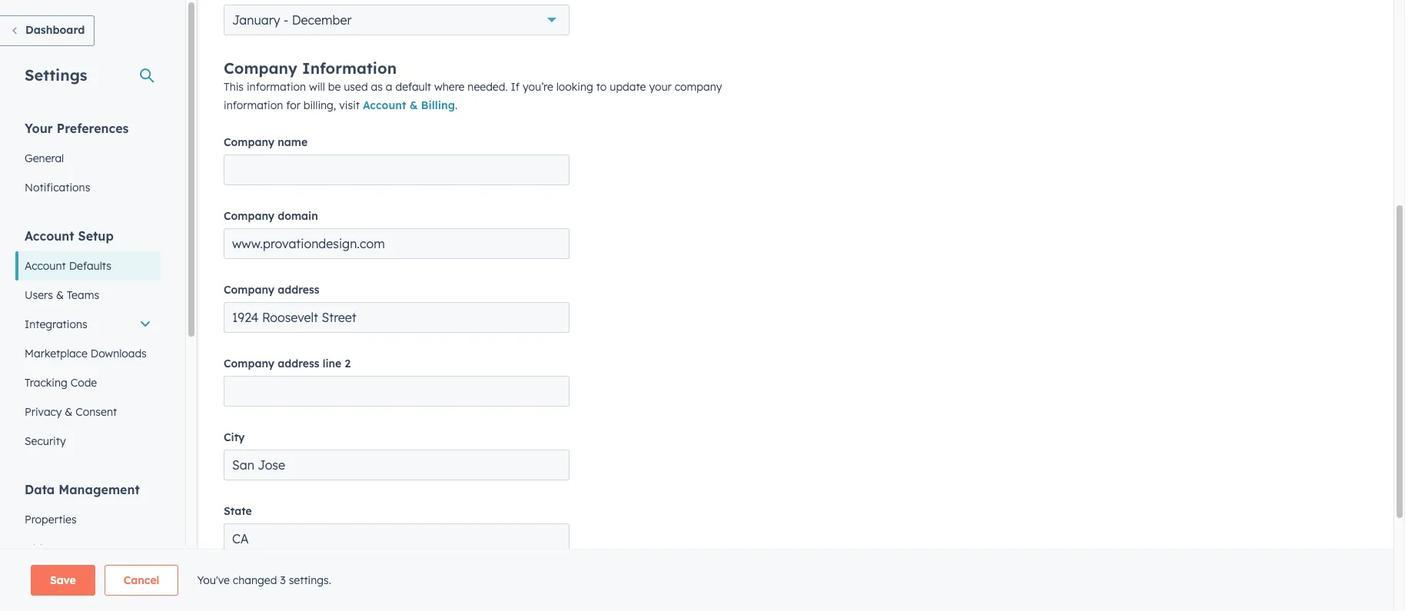 Task type: vqa. For each thing, say whether or not it's contained in the screenshot.
Preferences on the top of page
yes



Task type: describe. For each thing, give the bounding box(es) containing it.
tracking code
[[25, 376, 97, 390]]

this
[[224, 80, 244, 94]]

-
[[284, 12, 288, 28]]

account for account defaults
[[25, 259, 66, 273]]

Company address line 2 text field
[[224, 376, 570, 407]]

1 vertical spatial information
[[224, 98, 283, 112]]

company address line 2
[[224, 357, 351, 371]]

users & teams
[[25, 288, 99, 302]]

address for company address line 2
[[278, 357, 320, 371]]

privacy & consent link
[[15, 397, 161, 427]]

company for company address line 2
[[224, 357, 275, 371]]

Company domain text field
[[224, 228, 570, 259]]

properties link
[[15, 505, 161, 534]]

your
[[649, 80, 672, 94]]

consent
[[76, 405, 117, 419]]

company for company address
[[224, 283, 275, 297]]

defaults
[[69, 259, 111, 273]]

tracking code link
[[15, 368, 161, 397]]

tracking
[[25, 376, 67, 390]]

save
[[50, 574, 76, 587]]

for
[[286, 98, 301, 112]]

downloads
[[91, 347, 147, 361]]

data
[[25, 482, 55, 497]]

0 vertical spatial information
[[247, 80, 306, 94]]

account setup
[[25, 228, 114, 244]]

billing
[[421, 98, 455, 112]]

privacy & consent
[[25, 405, 117, 419]]

privacy
[[25, 405, 62, 419]]

looking
[[556, 80, 593, 94]]

code
[[70, 376, 97, 390]]

settings
[[25, 65, 87, 85]]

you've changed 3 settings.
[[197, 574, 331, 587]]

your preferences element
[[15, 120, 161, 202]]

address for company address
[[278, 283, 320, 297]]

you've
[[197, 574, 230, 587]]

objects button
[[15, 534, 161, 564]]

management
[[59, 482, 140, 497]]

& for consent
[[65, 405, 73, 419]]

used
[[344, 80, 368, 94]]

your
[[25, 121, 53, 136]]

notifications link
[[15, 173, 161, 202]]

marketplace downloads
[[25, 347, 147, 361]]

cancel
[[124, 574, 159, 587]]

account for account & billing .
[[363, 98, 406, 112]]

your preferences
[[25, 121, 129, 136]]

default
[[395, 80, 431, 94]]

billing,
[[304, 98, 336, 112]]

save button
[[31, 565, 95, 596]]

january - december button
[[224, 5, 570, 35]]

december
[[292, 12, 352, 28]]

account & billing .
[[363, 98, 458, 112]]

company for company domain
[[224, 209, 275, 223]]



Task type: locate. For each thing, give the bounding box(es) containing it.
account & billing link
[[363, 98, 455, 112]]

domain
[[278, 209, 318, 223]]

needed.
[[468, 80, 508, 94]]

5 company from the top
[[224, 357, 275, 371]]

integrations
[[25, 318, 87, 331]]

2
[[345, 357, 351, 371]]

general
[[25, 151, 64, 165]]

be
[[328, 80, 341, 94]]

city
[[224, 431, 245, 444]]

3
[[280, 574, 286, 587]]

State text field
[[224, 524, 570, 554]]

& down default
[[410, 98, 418, 112]]

january - december
[[232, 12, 352, 28]]

0 vertical spatial address
[[278, 283, 320, 297]]

.
[[455, 98, 458, 112]]

1 horizontal spatial &
[[65, 405, 73, 419]]

0 vertical spatial &
[[410, 98, 418, 112]]

0 vertical spatial account
[[363, 98, 406, 112]]

to
[[596, 80, 607, 94]]

address
[[278, 283, 320, 297], [278, 357, 320, 371]]

Company address text field
[[224, 302, 570, 333]]

account down a
[[363, 98, 406, 112]]

january
[[232, 12, 280, 28]]

1 vertical spatial &
[[56, 288, 64, 302]]

setup
[[78, 228, 114, 244]]

account up account defaults
[[25, 228, 74, 244]]

where
[[434, 80, 465, 94]]

1 vertical spatial account
[[25, 228, 74, 244]]

company
[[675, 80, 722, 94]]

cancel button
[[104, 565, 179, 596]]

address down domain
[[278, 283, 320, 297]]

account
[[363, 98, 406, 112], [25, 228, 74, 244], [25, 259, 66, 273]]

objects
[[25, 542, 63, 556]]

2 vertical spatial &
[[65, 405, 73, 419]]

name
[[278, 135, 308, 149]]

address left line
[[278, 357, 320, 371]]

City text field
[[224, 450, 570, 481]]

security link
[[15, 427, 161, 456]]

1 address from the top
[[278, 283, 320, 297]]

company for company name
[[224, 135, 275, 149]]

company domain
[[224, 209, 318, 223]]

notifications
[[25, 181, 90, 195]]

teams
[[67, 288, 99, 302]]

as
[[371, 80, 383, 94]]

marketplace
[[25, 347, 88, 361]]

4 company from the top
[[224, 283, 275, 297]]

company name
[[224, 135, 308, 149]]

data management element
[[15, 481, 161, 611]]

company address
[[224, 283, 320, 297]]

account setup element
[[15, 228, 161, 456]]

0 horizontal spatial &
[[56, 288, 64, 302]]

marketplace downloads link
[[15, 339, 161, 368]]

company information
[[224, 58, 397, 78]]

1 vertical spatial address
[[278, 357, 320, 371]]

account up users
[[25, 259, 66, 273]]

data management
[[25, 482, 140, 497]]

Company name text field
[[224, 155, 570, 185]]

general link
[[15, 144, 161, 173]]

properties
[[25, 513, 77, 527]]

users
[[25, 288, 53, 302]]

dashboard link
[[0, 15, 95, 46]]

update
[[610, 80, 646, 94]]

information up for
[[247, 80, 306, 94]]

integrations button
[[15, 310, 161, 339]]

2 vertical spatial account
[[25, 259, 66, 273]]

settings.
[[289, 574, 331, 587]]

Zip text field
[[224, 597, 570, 611]]

company
[[224, 58, 297, 78], [224, 135, 275, 149], [224, 209, 275, 223], [224, 283, 275, 297], [224, 357, 275, 371]]

zip
[[224, 578, 241, 592]]

changed
[[233, 574, 277, 587]]

& right users
[[56, 288, 64, 302]]

if
[[511, 80, 520, 94]]

this information will be used as a default where needed. if you're looking to update your company information for billing, visit
[[224, 80, 722, 112]]

&
[[410, 98, 418, 112], [56, 288, 64, 302], [65, 405, 73, 419]]

dashboard
[[25, 23, 85, 37]]

visit
[[339, 98, 360, 112]]

2 horizontal spatial &
[[410, 98, 418, 112]]

you're
[[523, 80, 553, 94]]

line
[[323, 357, 342, 371]]

company for company information
[[224, 58, 297, 78]]

1 company from the top
[[224, 58, 297, 78]]

users & teams link
[[15, 281, 161, 310]]

preferences
[[57, 121, 129, 136]]

account defaults link
[[15, 251, 161, 281]]

& right privacy
[[65, 405, 73, 419]]

security
[[25, 434, 66, 448]]

account for account setup
[[25, 228, 74, 244]]

a
[[386, 80, 392, 94]]

& for billing
[[410, 98, 418, 112]]

& for teams
[[56, 288, 64, 302]]

information
[[302, 58, 397, 78]]

3 company from the top
[[224, 209, 275, 223]]

will
[[309, 80, 325, 94]]

account defaults
[[25, 259, 111, 273]]

information down "this" at the top
[[224, 98, 283, 112]]

2 address from the top
[[278, 357, 320, 371]]

state
[[224, 504, 252, 518]]

2 company from the top
[[224, 135, 275, 149]]

information
[[247, 80, 306, 94], [224, 98, 283, 112]]



